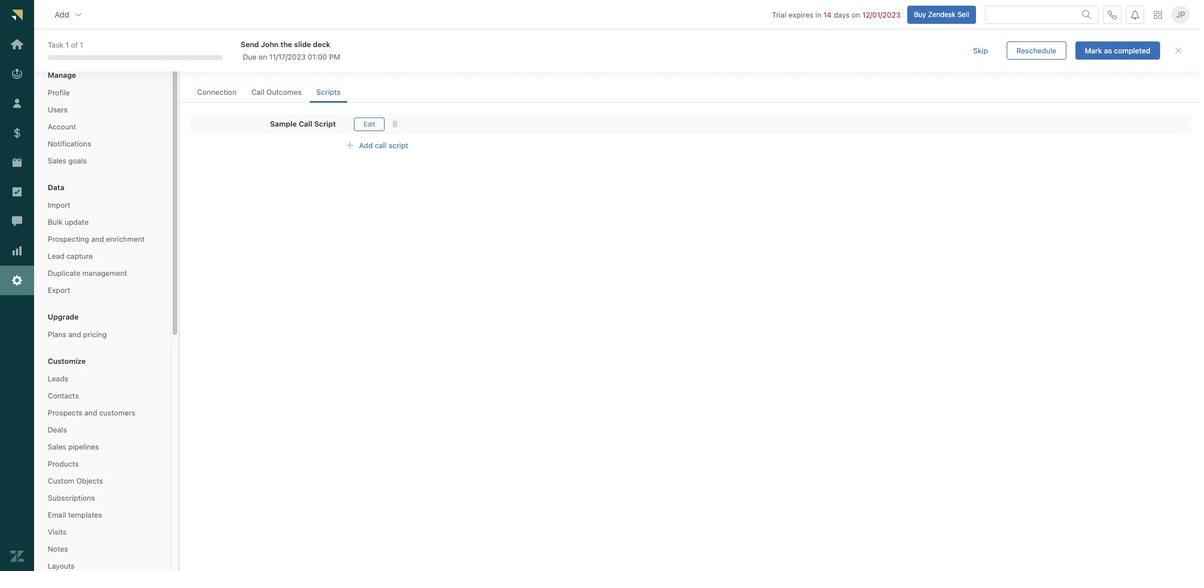 Task type: vqa. For each thing, say whether or not it's contained in the screenshot.
right
no



Task type: locate. For each thing, give the bounding box(es) containing it.
and down due
[[243, 61, 256, 71]]

and for enrichment
[[91, 235, 104, 244]]

learn
[[352, 61, 371, 71]]

add left "call"
[[359, 141, 373, 150]]

sales pipelines link
[[43, 440, 161, 455]]

mark
[[1085, 46, 1102, 55]]

plans and pricing link
[[43, 327, 161, 342]]

sales inside sales pipelines link
[[48, 443, 66, 452]]

1 horizontal spatial on
[[852, 10, 860, 19]]

0 vertical spatial sales
[[48, 156, 66, 165]]

0 horizontal spatial call
[[190, 61, 203, 71]]

prospects
[[48, 409, 82, 418]]

add
[[55, 9, 69, 19], [359, 141, 373, 150]]

email templates
[[48, 511, 102, 520]]

reschedule
[[1017, 46, 1057, 55]]

leads link
[[43, 372, 161, 387]]

1 horizontal spatial call
[[251, 88, 264, 97]]

and for customers
[[84, 409, 97, 418]]

add left chevron down icon
[[55, 9, 69, 19]]

1 vertical spatial sales
[[48, 443, 66, 452]]

sample call script
[[270, 119, 336, 128]]

custom objects link
[[43, 474, 161, 489]]

jp
[[1176, 10, 1186, 19]]

1 vertical spatial on
[[259, 52, 267, 61]]

call
[[375, 141, 387, 150]]

about
[[374, 61, 393, 71]]

call left outcomes
[[251, 88, 264, 97]]

mark as completed
[[1085, 46, 1151, 55]]

None field
[[64, 43, 154, 53]]

sales down deals
[[48, 443, 66, 452]]

in
[[816, 10, 822, 19]]

manage
[[48, 71, 76, 80]]

and up leads
[[226, 43, 248, 58]]

bell image
[[1131, 10, 1140, 19]]

on
[[852, 10, 860, 19], [259, 52, 267, 61]]

and for text
[[226, 43, 248, 58]]

directly
[[290, 61, 315, 71]]

edit button
[[354, 117, 385, 131]]

add for add call script
[[359, 141, 373, 150]]

prospecting and enrichment link
[[43, 232, 161, 247]]

zendesk products image
[[1154, 11, 1162, 19]]

on right due
[[259, 52, 267, 61]]

from
[[317, 61, 333, 71]]

and down bulk update link
[[91, 235, 104, 244]]

task
[[48, 40, 63, 50]]

0 horizontal spatial add
[[55, 9, 69, 19]]

call left script
[[299, 119, 312, 128]]

lead
[[48, 252, 64, 261]]

add image
[[346, 141, 355, 150]]

send
[[241, 40, 259, 49]]

export link
[[43, 283, 161, 298]]

scripts
[[316, 88, 341, 97]]

task 1 of 1
[[48, 40, 83, 50]]

due
[[243, 52, 257, 61]]

mark as completed button
[[1076, 41, 1160, 60]]

cancel image
[[1174, 46, 1183, 55]]

2 sales from the top
[[48, 443, 66, 452]]

14
[[824, 10, 832, 19]]

profile link
[[43, 85, 161, 100]]

contacts
[[48, 392, 79, 401]]

0 vertical spatial call
[[190, 61, 203, 71]]

1 vertical spatial add
[[359, 141, 373, 150]]

zendesk
[[928, 10, 956, 19]]

1 1 from the left
[[65, 40, 69, 50]]

chevron down image
[[74, 10, 83, 19]]

duplicate
[[48, 269, 80, 278]]

1
[[65, 40, 69, 50], [80, 40, 83, 50]]

sales for sales pipelines
[[48, 443, 66, 452]]

products link
[[43, 457, 161, 472]]

buy
[[914, 10, 926, 19]]

0 horizontal spatial 1
[[65, 40, 69, 50]]

skip
[[973, 46, 988, 55]]

1 horizontal spatial 1
[[80, 40, 83, 50]]

sales pipelines
[[48, 443, 99, 452]]

users
[[48, 105, 68, 114]]

templates
[[68, 511, 102, 520]]

prospecting and enrichment
[[48, 235, 145, 244]]

deals link
[[43, 423, 161, 438]]

enrichment
[[106, 235, 145, 244]]

1 horizontal spatial add
[[359, 141, 373, 150]]

sales left goals
[[48, 156, 66, 165]]

objects
[[76, 477, 103, 486]]

1 vertical spatial call
[[251, 88, 264, 97]]

sales
[[48, 156, 66, 165], [48, 443, 66, 452]]

and for pricing
[[68, 330, 81, 339]]

sales goals link
[[43, 153, 161, 168]]

1 sales from the top
[[48, 156, 66, 165]]

contacts
[[258, 61, 288, 71]]

of
[[71, 40, 78, 50]]

call
[[190, 61, 203, 71], [251, 88, 264, 97], [299, 119, 312, 128]]

0 vertical spatial on
[[852, 10, 860, 19]]

leads
[[48, 375, 68, 384]]

voice and text call your leads and contacts directly from sell. learn about
[[190, 43, 395, 71]]

customize
[[48, 357, 86, 366]]

and
[[226, 43, 248, 58], [243, 61, 256, 71], [91, 235, 104, 244], [68, 330, 81, 339], [84, 409, 97, 418]]

prospects and customers
[[48, 409, 135, 418]]

and right "plans"
[[68, 330, 81, 339]]

days
[[834, 10, 850, 19]]

trash image
[[392, 121, 398, 127]]

leads
[[223, 61, 241, 71]]

calls image
[[1108, 10, 1117, 19]]

your
[[205, 61, 221, 71]]

layouts
[[48, 562, 75, 571]]

0 horizontal spatial on
[[259, 52, 267, 61]]

send john the slide deck link
[[241, 39, 943, 49]]

and inside "link"
[[84, 409, 97, 418]]

and down contacts "link"
[[84, 409, 97, 418]]

on right days
[[852, 10, 860, 19]]

custom objects
[[48, 477, 103, 486]]

2 horizontal spatial call
[[299, 119, 312, 128]]

1 right 'of' at the left
[[80, 40, 83, 50]]

sales inside "sales goals" link
[[48, 156, 66, 165]]

0 vertical spatial add
[[55, 9, 69, 19]]

plans and pricing
[[48, 330, 107, 339]]

notifications
[[48, 139, 91, 148]]

1 left 'of' at the left
[[65, 40, 69, 50]]

lead capture link
[[43, 249, 161, 264]]

account link
[[43, 119, 161, 134]]

duplicate management link
[[43, 266, 161, 281]]

call left your
[[190, 61, 203, 71]]

email templates link
[[43, 508, 161, 523]]



Task type: describe. For each thing, give the bounding box(es) containing it.
contacts link
[[43, 389, 161, 404]]

import
[[48, 201, 70, 210]]

products
[[48, 460, 79, 469]]

script
[[389, 141, 408, 150]]

sales for sales goals
[[48, 156, 66, 165]]

11/17/2023
[[269, 52, 306, 61]]

send john the slide deck due on 11/17/2023 01:00 pm
[[241, 40, 340, 61]]

sell
[[958, 10, 970, 19]]

goals
[[68, 156, 87, 165]]

slide
[[294, 40, 311, 49]]

users link
[[43, 102, 161, 117]]

2 1 from the left
[[80, 40, 83, 50]]

subscriptions link
[[43, 491, 161, 506]]

01:00
[[308, 52, 327, 61]]

prospects and customers link
[[43, 406, 161, 421]]

skip button
[[964, 41, 998, 60]]

completed
[[1114, 46, 1151, 55]]

call outcomes
[[251, 88, 302, 97]]

pm
[[329, 52, 340, 61]]

jp button
[[1172, 5, 1190, 24]]

email
[[48, 511, 66, 520]]

scripts link
[[310, 82, 347, 103]]

trial expires in 14 days on 12/01/2023
[[772, 10, 901, 19]]

expires
[[789, 10, 814, 19]]

edit
[[364, 120, 375, 128]]

data
[[48, 183, 64, 192]]

search image
[[1083, 10, 1092, 19]]

pipelines
[[68, 443, 99, 452]]

deck
[[313, 40, 331, 49]]

add call script button
[[336, 136, 418, 155]]

update
[[65, 218, 89, 227]]

connection link
[[190, 82, 243, 103]]

add call script
[[359, 141, 408, 150]]

deals
[[48, 426, 67, 435]]

bulk
[[48, 218, 63, 227]]

management
[[82, 269, 127, 278]]

zendesk image
[[10, 550, 24, 564]]

trial
[[772, 10, 787, 19]]

upgrade
[[48, 313, 79, 322]]

call outcomes link
[[245, 82, 309, 103]]

lead capture
[[48, 252, 93, 261]]

add button
[[45, 3, 92, 26]]

call inside voice and text call your leads and contacts directly from sell. learn about
[[190, 61, 203, 71]]

text
[[251, 43, 276, 58]]

account
[[48, 122, 76, 131]]

bulk update
[[48, 218, 89, 227]]

visits
[[48, 528, 66, 537]]

sales goals
[[48, 156, 87, 165]]

notes
[[48, 545, 68, 554]]

buy zendesk sell button
[[907, 5, 976, 24]]

custom
[[48, 477, 74, 486]]

prospecting
[[48, 235, 89, 244]]

reschedule button
[[1007, 41, 1066, 60]]

add for add
[[55, 9, 69, 19]]

sell.
[[336, 61, 350, 71]]

export
[[48, 286, 70, 295]]

voice
[[190, 43, 223, 58]]

as
[[1104, 46, 1112, 55]]

on inside send john the slide deck due on 11/17/2023 01:00 pm
[[259, 52, 267, 61]]

layouts link
[[43, 559, 161, 572]]

visits link
[[43, 525, 161, 540]]

script
[[314, 119, 336, 128]]

connection
[[197, 88, 237, 97]]

2 vertical spatial call
[[299, 119, 312, 128]]

bulk update link
[[43, 215, 161, 230]]

john
[[261, 40, 279, 49]]



